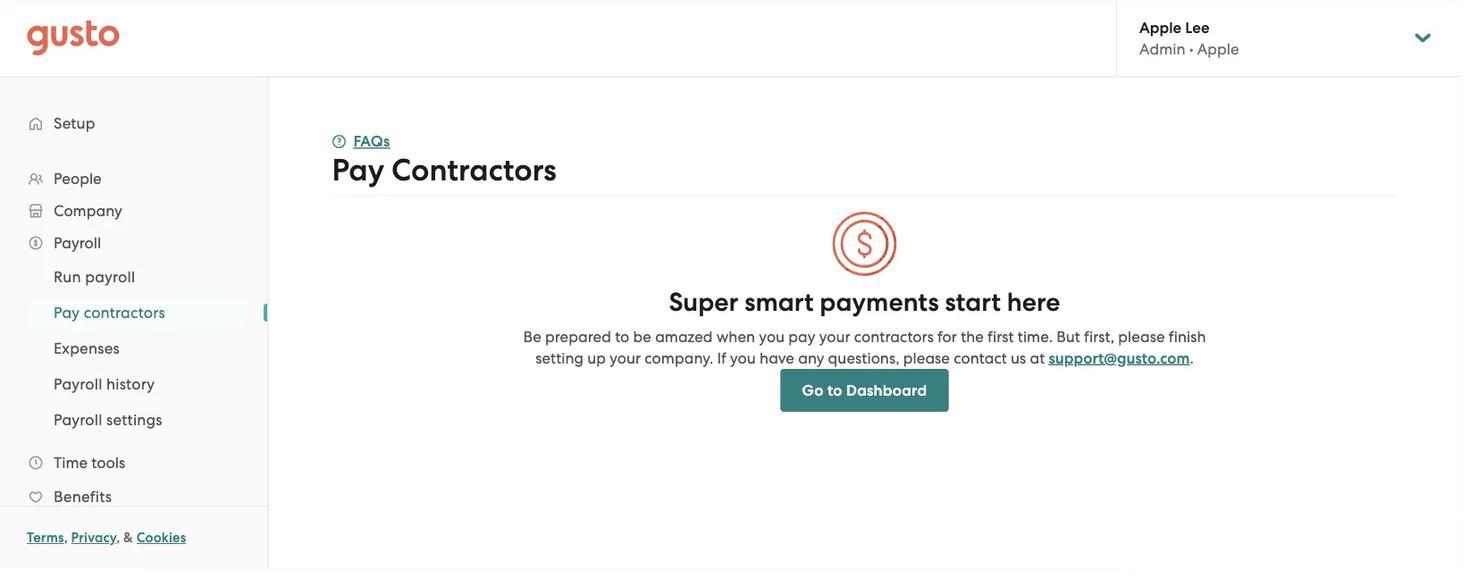 Task type: locate. For each thing, give the bounding box(es) containing it.
.
[[1190, 349, 1194, 367]]

people
[[54, 170, 102, 188]]

you right if
[[731, 349, 756, 367]]

to
[[615, 328, 630, 346], [828, 381, 843, 400]]

payroll settings
[[54, 411, 162, 429]]

1 vertical spatial payroll
[[54, 376, 102, 393]]

, left privacy
[[64, 530, 68, 546]]

home image
[[27, 20, 120, 56]]

to right go
[[828, 381, 843, 400]]

payroll down expenses
[[54, 376, 102, 393]]

when
[[717, 328, 756, 346]]

first,
[[1085, 328, 1115, 346]]

your
[[820, 328, 851, 346], [610, 349, 641, 367]]

2 vertical spatial payroll
[[54, 411, 102, 429]]

payroll for payroll
[[54, 234, 101, 252]]

payroll inside dropdown button
[[54, 234, 101, 252]]

pay down faqs
[[332, 152, 384, 188]]

0 vertical spatial pay
[[332, 152, 384, 188]]

to left be
[[615, 328, 630, 346]]

payroll settings link
[[32, 404, 249, 436]]

1 horizontal spatial contractors
[[855, 328, 934, 346]]

please down for
[[904, 349, 950, 367]]

payroll
[[54, 234, 101, 252], [54, 376, 102, 393], [54, 411, 102, 429]]

1 list from the top
[[0, 163, 267, 570]]

0 horizontal spatial to
[[615, 328, 630, 346]]

1 horizontal spatial you
[[759, 328, 785, 346]]

privacy
[[71, 530, 116, 546]]

1 horizontal spatial apple
[[1198, 40, 1240, 58]]

1 vertical spatial you
[[731, 349, 756, 367]]

0 vertical spatial please
[[1119, 328, 1165, 346]]

setting
[[536, 349, 584, 367]]

faqs button
[[332, 131, 390, 152]]

contractors down payments
[[855, 328, 934, 346]]

payroll inside "link"
[[54, 411, 102, 429]]

cookies
[[137, 530, 186, 546]]

apple
[[1140, 18, 1182, 36], [1198, 40, 1240, 58]]

contractors
[[84, 304, 165, 322], [855, 328, 934, 346]]

privacy link
[[71, 530, 116, 546]]

questions,
[[828, 349, 900, 367]]

1 horizontal spatial to
[[828, 381, 843, 400]]

1 vertical spatial contractors
[[855, 328, 934, 346]]

time
[[54, 454, 88, 472]]

payments
[[820, 287, 939, 318]]

go to dashboard
[[802, 381, 927, 400]]

0 vertical spatial to
[[615, 328, 630, 346]]

0 horizontal spatial contractors
[[84, 304, 165, 322]]

please
[[1119, 328, 1165, 346], [904, 349, 950, 367]]

0 horizontal spatial ,
[[64, 530, 68, 546]]

history
[[106, 376, 155, 393]]

payroll up the 'time'
[[54, 411, 102, 429]]

gusto navigation element
[[0, 77, 267, 570]]

, left &
[[116, 530, 120, 546]]

us
[[1011, 349, 1027, 367]]

expenses
[[54, 340, 120, 358]]

cookies button
[[137, 527, 186, 549]]

payroll down company
[[54, 234, 101, 252]]

support@gusto.com
[[1049, 349, 1190, 367]]

smart
[[745, 287, 814, 318]]

1 vertical spatial please
[[904, 349, 950, 367]]

payroll for payroll settings
[[54, 411, 102, 429]]

1 vertical spatial to
[[828, 381, 843, 400]]

support@gusto.com .
[[1049, 349, 1194, 367]]

your down be
[[610, 349, 641, 367]]

settings
[[106, 411, 162, 429]]

illustration of a coin image
[[831, 211, 899, 278]]

run
[[54, 268, 81, 286]]

tools
[[91, 454, 125, 472]]

1 , from the left
[[64, 530, 68, 546]]

pay contractors link
[[32, 297, 249, 329]]

0 vertical spatial apple
[[1140, 18, 1182, 36]]

your up any
[[820, 328, 851, 346]]

company
[[54, 202, 122, 220]]

faqs
[[353, 132, 390, 151]]

1 horizontal spatial pay
[[332, 152, 384, 188]]

0 horizontal spatial your
[[610, 349, 641, 367]]

to inside 'link'
[[828, 381, 843, 400]]

admin
[[1140, 40, 1186, 58]]

1 horizontal spatial please
[[1119, 328, 1165, 346]]

you
[[759, 328, 785, 346], [731, 349, 756, 367]]

be
[[633, 328, 652, 346]]

2 payroll from the top
[[54, 376, 102, 393]]

please up support@gusto.com . at the right
[[1119, 328, 1165, 346]]

pay
[[332, 152, 384, 188], [54, 304, 80, 322]]

0 vertical spatial payroll
[[54, 234, 101, 252]]

contractors inside be prepared to be amazed when you pay your contractors for the first time. but first, please finish setting up your company. if you have any questions, please contact us at
[[855, 328, 934, 346]]

you up have
[[759, 328, 785, 346]]

0 horizontal spatial please
[[904, 349, 950, 367]]

contractors down payroll
[[84, 304, 165, 322]]

company button
[[18, 195, 249, 227]]

dashboard
[[847, 381, 927, 400]]

have
[[760, 349, 795, 367]]

1 vertical spatial pay
[[54, 304, 80, 322]]

for
[[938, 328, 957, 346]]

1 payroll from the top
[[54, 234, 101, 252]]

first
[[988, 328, 1014, 346]]

0 vertical spatial contractors
[[84, 304, 165, 322]]

0 horizontal spatial pay
[[54, 304, 80, 322]]

run payroll link
[[32, 261, 249, 293]]

pay inside 'link'
[[54, 304, 80, 322]]

3 payroll from the top
[[54, 411, 102, 429]]

super smart payments start here
[[669, 287, 1061, 318]]

terms link
[[27, 530, 64, 546]]

pay down run
[[54, 304, 80, 322]]

1 horizontal spatial ,
[[116, 530, 120, 546]]

time.
[[1018, 328, 1053, 346]]

,
[[64, 530, 68, 546], [116, 530, 120, 546]]

apple right •
[[1198, 40, 1240, 58]]

2 list from the top
[[0, 259, 267, 438]]

pay for pay contractors
[[332, 152, 384, 188]]

list
[[0, 163, 267, 570], [0, 259, 267, 438]]

list containing people
[[0, 163, 267, 570]]

setup
[[54, 114, 95, 132]]

pay contractors
[[54, 304, 165, 322]]

1 horizontal spatial your
[[820, 328, 851, 346]]

apple up admin
[[1140, 18, 1182, 36]]



Task type: vqa. For each thing, say whether or not it's contained in the screenshot.
profile inside the Settings View and manage settings related to your profile and company.
no



Task type: describe. For each thing, give the bounding box(es) containing it.
&
[[123, 530, 133, 546]]

0 horizontal spatial apple
[[1140, 18, 1182, 36]]

payroll for payroll history
[[54, 376, 102, 393]]

setup link
[[18, 107, 249, 139]]

pay for pay contractors
[[54, 304, 80, 322]]

apple lee admin • apple
[[1140, 18, 1240, 58]]

up
[[588, 349, 606, 367]]

0 vertical spatial your
[[820, 328, 851, 346]]

time tools button
[[18, 447, 249, 479]]

any
[[799, 349, 825, 367]]

but
[[1057, 328, 1081, 346]]

contractors
[[392, 152, 557, 188]]

start
[[945, 287, 1001, 318]]

people button
[[18, 163, 249, 195]]

lee
[[1186, 18, 1210, 36]]

payroll button
[[18, 227, 249, 259]]

terms , privacy , & cookies
[[27, 530, 186, 546]]

super
[[669, 287, 739, 318]]

if
[[717, 349, 727, 367]]

1 vertical spatial your
[[610, 349, 641, 367]]

amazed
[[655, 328, 713, 346]]

•
[[1190, 40, 1194, 58]]

the
[[961, 328, 984, 346]]

go to dashboard link
[[781, 369, 949, 412]]

at
[[1030, 349, 1045, 367]]

list containing run payroll
[[0, 259, 267, 438]]

payroll
[[85, 268, 135, 286]]

benefits link
[[18, 481, 249, 513]]

pay contractors
[[332, 152, 557, 188]]

payroll history
[[54, 376, 155, 393]]

prepared
[[545, 328, 611, 346]]

time tools
[[54, 454, 125, 472]]

0 vertical spatial you
[[759, 328, 785, 346]]

company.
[[645, 349, 714, 367]]

payroll history link
[[32, 368, 249, 401]]

be
[[523, 328, 542, 346]]

2 , from the left
[[116, 530, 120, 546]]

support@gusto.com link
[[1049, 349, 1190, 367]]

here
[[1007, 287, 1061, 318]]

1 vertical spatial apple
[[1198, 40, 1240, 58]]

go
[[802, 381, 824, 400]]

contractors inside 'link'
[[84, 304, 165, 322]]

terms
[[27, 530, 64, 546]]

to inside be prepared to be amazed when you pay your contractors for the first time. but first, please finish setting up your company. if you have any questions, please contact us at
[[615, 328, 630, 346]]

be prepared to be amazed when you pay your contractors for the first time. but first, please finish setting up your company. if you have any questions, please contact us at
[[523, 328, 1206, 367]]

run payroll
[[54, 268, 135, 286]]

pay
[[789, 328, 816, 346]]

0 horizontal spatial you
[[731, 349, 756, 367]]

expenses link
[[32, 333, 249, 365]]

benefits
[[54, 488, 112, 506]]

contact
[[954, 349, 1007, 367]]

finish
[[1169, 328, 1206, 346]]



